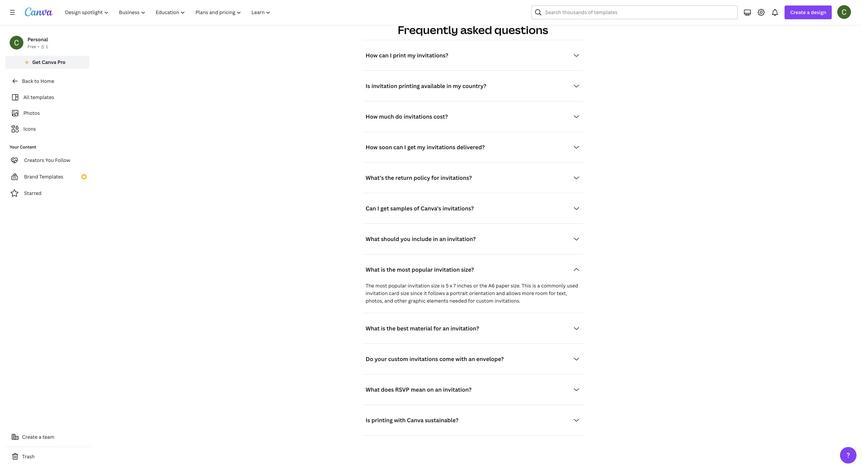 Task type: vqa. For each thing, say whether or not it's contained in the screenshot.
left custom
yes



Task type: locate. For each thing, give the bounding box(es) containing it.
0 horizontal spatial can
[[379, 51, 389, 59]]

0 vertical spatial canva
[[42, 59, 56, 65]]

what down photos,
[[366, 325, 380, 332]]

1 vertical spatial custom
[[388, 356, 408, 363]]

popular up it
[[412, 266, 433, 274]]

4 what from the top
[[366, 386, 380, 394]]

what left should
[[366, 235, 380, 243]]

free •
[[28, 44, 39, 50]]

material
[[410, 325, 432, 332]]

in for include
[[433, 235, 438, 243]]

0 vertical spatial create
[[791, 9, 806, 15]]

1 vertical spatial canva
[[407, 417, 424, 424]]

top level navigation element
[[61, 6, 277, 19]]

the up card
[[387, 266, 396, 274]]

is
[[381, 266, 385, 274], [441, 283, 445, 289], [533, 283, 536, 289], [381, 325, 385, 332]]

the inside the most popular invitation size is 5 x 7 inches or the a6 paper size. this is a commonly used invitation card size since it follows a portrait orientation and allows more room for text, photos, and other graphic elements needed for custom invitations.
[[480, 283, 487, 289]]

invitation up much
[[372, 82, 397, 90]]

1 vertical spatial invitations?
[[441, 174, 472, 182]]

1 vertical spatial popular
[[389, 283, 407, 289]]

is printing with canva sustainable?
[[366, 417, 459, 424]]

is for is invitation printing available in my country?
[[366, 82, 370, 90]]

i right can
[[378, 205, 379, 212]]

1 vertical spatial with
[[394, 417, 406, 424]]

what for what is the best material for an invitation?
[[366, 325, 380, 332]]

all
[[23, 94, 29, 101]]

and down card
[[385, 298, 393, 304]]

most right the
[[376, 283, 387, 289]]

with down rsvp
[[394, 417, 406, 424]]

printing
[[399, 82, 420, 90], [372, 417, 393, 424]]

1 horizontal spatial custom
[[476, 298, 494, 304]]

how can i print my invitations? button
[[363, 48, 583, 62]]

custom right your on the left bottom of the page
[[388, 356, 408, 363]]

None search field
[[532, 6, 738, 19]]

needed
[[450, 298, 467, 304]]

1 vertical spatial printing
[[372, 417, 393, 424]]

for right the policy
[[432, 174, 440, 182]]

templates
[[39, 174, 63, 180]]

my left country?
[[453, 82, 461, 90]]

popular inside dropdown button
[[412, 266, 433, 274]]

popular
[[412, 266, 433, 274], [389, 283, 407, 289]]

room
[[536, 290, 548, 297]]

0 horizontal spatial canva
[[42, 59, 56, 65]]

i
[[390, 51, 392, 59], [405, 143, 406, 151], [378, 205, 379, 212]]

how for how can i print my invitations?
[[366, 51, 378, 59]]

2 vertical spatial invitation?
[[443, 386, 472, 394]]

brand
[[24, 174, 38, 180]]

create
[[791, 9, 806, 15], [22, 434, 37, 441]]

2 what from the top
[[366, 266, 380, 274]]

brand templates link
[[6, 170, 90, 184]]

invitations? down frequently
[[417, 51, 449, 59]]

get right can
[[381, 205, 389, 212]]

0 vertical spatial invitations?
[[417, 51, 449, 59]]

1 horizontal spatial my
[[417, 143, 426, 151]]

starred
[[24, 190, 42, 197]]

personal
[[28, 36, 48, 43]]

rsvp
[[395, 386, 410, 394]]

most
[[397, 266, 411, 274], [376, 283, 387, 289]]

1 vertical spatial how
[[366, 113, 378, 120]]

1 vertical spatial most
[[376, 283, 387, 289]]

1 vertical spatial can
[[394, 143, 403, 151]]

canva left pro at the left top
[[42, 59, 56, 65]]

how inside 'dropdown button'
[[366, 113, 378, 120]]

1 vertical spatial invitation?
[[451, 325, 479, 332]]

should
[[381, 235, 399, 243]]

what up the
[[366, 266, 380, 274]]

1 horizontal spatial get
[[408, 143, 416, 151]]

invitations?
[[417, 51, 449, 59], [441, 174, 472, 182], [443, 205, 474, 212]]

0 vertical spatial i
[[390, 51, 392, 59]]

invitations inside 'dropdown button'
[[404, 113, 432, 120]]

size up follows
[[431, 283, 440, 289]]

invitations right do
[[404, 113, 432, 120]]

canva left sustainable?
[[407, 417, 424, 424]]

i right soon
[[405, 143, 406, 151]]

trash link
[[6, 450, 90, 464]]

invitations.
[[495, 298, 521, 304]]

1 horizontal spatial popular
[[412, 266, 433, 274]]

0 vertical spatial get
[[408, 143, 416, 151]]

2 is from the top
[[366, 417, 370, 424]]

2 vertical spatial invitations
[[410, 356, 438, 363]]

2 vertical spatial my
[[417, 143, 426, 151]]

1 vertical spatial is
[[366, 417, 370, 424]]

0 horizontal spatial with
[[394, 417, 406, 424]]

popular up card
[[389, 283, 407, 289]]

invitations
[[404, 113, 432, 120], [427, 143, 456, 151], [410, 356, 438, 363]]

what's the return policy for invitations? button
[[363, 171, 583, 185]]

with inside do your custom invitations come with an envelope? dropdown button
[[456, 356, 467, 363]]

0 vertical spatial invitation?
[[447, 235, 476, 243]]

invitations? down 'delivered?'
[[441, 174, 472, 182]]

with right come
[[456, 356, 467, 363]]

printing down does
[[372, 417, 393, 424]]

creators you follow link
[[6, 154, 90, 167]]

can right soon
[[394, 143, 403, 151]]

Search search field
[[546, 6, 734, 19]]

2 vertical spatial how
[[366, 143, 378, 151]]

0 horizontal spatial in
[[433, 235, 438, 243]]

what is the most popular invitation size?
[[366, 266, 474, 274]]

is down should
[[381, 266, 385, 274]]

the right or at the bottom right of the page
[[480, 283, 487, 289]]

1 what from the top
[[366, 235, 380, 243]]

what for what does rsvp mean on an invitation?
[[366, 386, 380, 394]]

in
[[447, 82, 452, 90], [433, 235, 438, 243]]

1 vertical spatial get
[[381, 205, 389, 212]]

invitation? up size?
[[447, 235, 476, 243]]

invitation? for what should you include in an invitation?
[[447, 235, 476, 243]]

invitation? right "on"
[[443, 386, 472, 394]]

text,
[[557, 290, 568, 297]]

0 horizontal spatial my
[[408, 51, 416, 59]]

is invitation printing available in my country?
[[366, 82, 487, 90]]

free
[[28, 44, 36, 50]]

all templates
[[23, 94, 54, 101]]

1 horizontal spatial with
[[456, 356, 467, 363]]

what left does
[[366, 386, 380, 394]]

paper
[[496, 283, 510, 289]]

1 horizontal spatial create
[[791, 9, 806, 15]]

0 vertical spatial custom
[[476, 298, 494, 304]]

an right "on"
[[435, 386, 442, 394]]

do
[[366, 356, 373, 363]]

3 what from the top
[[366, 325, 380, 332]]

create inside 'dropdown button'
[[791, 9, 806, 15]]

0 vertical spatial printing
[[399, 82, 420, 90]]

a left "design"
[[807, 9, 810, 15]]

invitations left 'delivered?'
[[427, 143, 456, 151]]

0 vertical spatial in
[[447, 82, 452, 90]]

2 vertical spatial i
[[378, 205, 379, 212]]

1 is from the top
[[366, 82, 370, 90]]

in right available
[[447, 82, 452, 90]]

invitation
[[372, 82, 397, 90], [434, 266, 460, 274], [408, 283, 430, 289], [366, 290, 388, 297]]

0 vertical spatial my
[[408, 51, 416, 59]]

photos link
[[10, 107, 85, 120]]

frequently
[[398, 22, 458, 37]]

for
[[432, 174, 440, 182], [549, 290, 556, 297], [468, 298, 475, 304], [434, 325, 442, 332]]

a left team
[[39, 434, 41, 441]]

1 horizontal spatial most
[[397, 266, 411, 274]]

an
[[440, 235, 446, 243], [443, 325, 449, 332], [469, 356, 475, 363], [435, 386, 442, 394]]

0 vertical spatial size
[[431, 283, 440, 289]]

most inside dropdown button
[[397, 266, 411, 274]]

0 horizontal spatial get
[[381, 205, 389, 212]]

create left "design"
[[791, 9, 806, 15]]

team
[[43, 434, 54, 441]]

how left print
[[366, 51, 378, 59]]

1 horizontal spatial canva
[[407, 417, 424, 424]]

0 horizontal spatial size
[[401, 290, 409, 297]]

cost?
[[434, 113, 448, 120]]

for down the commonly
[[549, 290, 556, 297]]

what does rsvp mean on an invitation?
[[366, 386, 472, 394]]

create left team
[[22, 434, 37, 441]]

invitation up since
[[408, 283, 430, 289]]

how left much
[[366, 113, 378, 120]]

canva's
[[421, 205, 441, 212]]

card
[[389, 290, 400, 297]]

1 horizontal spatial can
[[394, 143, 403, 151]]

size up other
[[401, 290, 409, 297]]

1 horizontal spatial size
[[431, 283, 440, 289]]

invitations? right canva's in the top of the page
[[443, 205, 474, 212]]

0 vertical spatial is
[[366, 82, 370, 90]]

can left print
[[379, 51, 389, 59]]

my for invitations
[[417, 143, 426, 151]]

do your custom invitations come with an envelope? button
[[363, 352, 583, 366]]

this
[[522, 283, 531, 289]]

custom down 'orientation'
[[476, 298, 494, 304]]

0 horizontal spatial and
[[385, 298, 393, 304]]

1 vertical spatial create
[[22, 434, 37, 441]]

how can i print my invitations?
[[366, 51, 449, 59]]

an right include
[[440, 235, 446, 243]]

custom inside do your custom invitations come with an envelope? dropdown button
[[388, 356, 408, 363]]

a up room
[[538, 283, 540, 289]]

and down paper
[[496, 290, 505, 297]]

2 horizontal spatial my
[[453, 82, 461, 90]]

what
[[366, 235, 380, 243], [366, 266, 380, 274], [366, 325, 380, 332], [366, 386, 380, 394]]

available
[[421, 82, 445, 90]]

how much do invitations cost?
[[366, 113, 448, 120]]

can
[[366, 205, 376, 212]]

my
[[408, 51, 416, 59], [453, 82, 461, 90], [417, 143, 426, 151]]

starred link
[[6, 187, 90, 200]]

1 vertical spatial my
[[453, 82, 461, 90]]

0 horizontal spatial most
[[376, 283, 387, 289]]

the left best
[[387, 325, 396, 332]]

how left soon
[[366, 143, 378, 151]]

3 how from the top
[[366, 143, 378, 151]]

get
[[408, 143, 416, 151], [381, 205, 389, 212]]

best
[[397, 325, 409, 332]]

does
[[381, 386, 394, 394]]

0 horizontal spatial popular
[[389, 283, 407, 289]]

1 how from the top
[[366, 51, 378, 59]]

most up card
[[397, 266, 411, 274]]

photos
[[23, 110, 40, 116]]

invitations for come
[[410, 356, 438, 363]]

0 horizontal spatial custom
[[388, 356, 408, 363]]

2 vertical spatial invitations?
[[443, 205, 474, 212]]

invitation? down needed
[[451, 325, 479, 332]]

is right this at the right
[[533, 283, 536, 289]]

create a design
[[791, 9, 827, 15]]

in right include
[[433, 235, 438, 243]]

2 how from the top
[[366, 113, 378, 120]]

it
[[424, 290, 427, 297]]

allows
[[506, 290, 521, 297]]

can inside the how can i print my invitations? dropdown button
[[379, 51, 389, 59]]

1 horizontal spatial in
[[447, 82, 452, 90]]

samples
[[390, 205, 413, 212]]

0 horizontal spatial create
[[22, 434, 37, 441]]

0 vertical spatial can
[[379, 51, 389, 59]]

my up the policy
[[417, 143, 426, 151]]

the left return
[[385, 174, 394, 182]]

i left print
[[390, 51, 392, 59]]

popular inside the most popular invitation size is 5 x 7 inches or the a6 paper size. this is a commonly used invitation card size since it follows a portrait orientation and allows more room for text, photos, and other graphic elements needed for custom invitations.
[[389, 283, 407, 289]]

invitations left come
[[410, 356, 438, 363]]

how much do invitations cost? button
[[363, 110, 583, 123]]

1 vertical spatial in
[[433, 235, 438, 243]]

is for is printing with canva sustainable?
[[366, 417, 370, 424]]

a
[[807, 9, 810, 15], [538, 283, 540, 289], [446, 290, 449, 297], [39, 434, 41, 441]]

2 horizontal spatial i
[[405, 143, 406, 151]]

printing left available
[[399, 82, 420, 90]]

create inside button
[[22, 434, 37, 441]]

soon
[[379, 143, 392, 151]]

get right soon
[[408, 143, 416, 151]]

0 vertical spatial and
[[496, 290, 505, 297]]

my right print
[[408, 51, 416, 59]]

0 vertical spatial invitations
[[404, 113, 432, 120]]

0 vertical spatial popular
[[412, 266, 433, 274]]

with
[[456, 356, 467, 363], [394, 417, 406, 424]]

0 vertical spatial most
[[397, 266, 411, 274]]

0 vertical spatial with
[[456, 356, 467, 363]]

what does rsvp mean on an invitation? button
[[363, 383, 583, 397]]

invitation up photos,
[[366, 290, 388, 297]]

0 vertical spatial how
[[366, 51, 378, 59]]

on
[[427, 386, 434, 394]]

1 vertical spatial and
[[385, 298, 393, 304]]

other
[[395, 298, 407, 304]]

asked
[[461, 22, 492, 37]]

how soon can i get my invitations delivered?
[[366, 143, 485, 151]]



Task type: describe. For each thing, give the bounding box(es) containing it.
1 vertical spatial size
[[401, 290, 409, 297]]

you
[[45, 157, 54, 164]]

1 vertical spatial invitations
[[427, 143, 456, 151]]

what's
[[366, 174, 384, 182]]

home
[[40, 78, 54, 84]]

country?
[[463, 82, 487, 90]]

how soon can i get my invitations delivered? button
[[363, 140, 583, 154]]

envelope?
[[477, 356, 504, 363]]

create a team button
[[6, 431, 90, 445]]

0 horizontal spatial printing
[[372, 417, 393, 424]]

create a design button
[[785, 6, 832, 19]]

trash
[[22, 454, 35, 460]]

frequently asked questions
[[398, 22, 549, 37]]

back to home link
[[6, 74, 90, 88]]

what's the return policy for invitations?
[[366, 174, 472, 182]]

custom inside the most popular invitation size is 5 x 7 inches or the a6 paper size. this is a commonly used invitation card size since it follows a portrait orientation and allows more room for text, photos, and other graphic elements needed for custom invitations.
[[476, 298, 494, 304]]

my for country?
[[453, 82, 461, 90]]

invitation? for what does rsvp mean on an invitation?
[[443, 386, 472, 394]]

0 horizontal spatial i
[[378, 205, 379, 212]]

5
[[446, 283, 449, 289]]

invitations? for what's the return policy for invitations?
[[441, 174, 472, 182]]

portrait
[[450, 290, 468, 297]]

a down 5
[[446, 290, 449, 297]]

much
[[379, 113, 394, 120]]

print
[[393, 51, 406, 59]]

what for what is the most popular invitation size?
[[366, 266, 380, 274]]

an right material on the bottom
[[443, 325, 449, 332]]

is left best
[[381, 325, 385, 332]]

what should you include in an invitation? button
[[363, 232, 583, 246]]

create for create a team
[[22, 434, 37, 441]]

delivered?
[[457, 143, 485, 151]]

how for how soon can i get my invitations delivered?
[[366, 143, 378, 151]]

sustainable?
[[425, 417, 459, 424]]

most inside the most popular invitation size is 5 x 7 inches or the a6 paper size. this is a commonly used invitation card size since it follows a portrait orientation and allows more room for text, photos, and other graphic elements needed for custom invitations.
[[376, 283, 387, 289]]

photos,
[[366, 298, 383, 304]]

get
[[32, 59, 41, 65]]

what is the most popular invitation size? button
[[363, 263, 583, 277]]

follows
[[428, 290, 445, 297]]

get canva pro
[[32, 59, 66, 65]]

elements
[[427, 298, 449, 304]]

an left envelope?
[[469, 356, 475, 363]]

a inside 'dropdown button'
[[807, 9, 810, 15]]

back
[[22, 78, 33, 84]]

do
[[396, 113, 403, 120]]

more
[[522, 290, 534, 297]]

your
[[10, 144, 19, 150]]

1 horizontal spatial and
[[496, 290, 505, 297]]

you
[[401, 235, 411, 243]]

size.
[[511, 283, 521, 289]]

questions
[[495, 22, 549, 37]]

in for available
[[447, 82, 452, 90]]

since
[[411, 290, 423, 297]]

include
[[412, 235, 432, 243]]

follow
[[55, 157, 70, 164]]

invitation up 5
[[434, 266, 460, 274]]

1 vertical spatial i
[[405, 143, 406, 151]]

can inside how soon can i get my invitations delivered? dropdown button
[[394, 143, 403, 151]]

mean
[[411, 386, 426, 394]]

creators
[[24, 157, 44, 164]]

what should you include in an invitation?
[[366, 235, 476, 243]]

or
[[474, 283, 479, 289]]

icons link
[[10, 123, 85, 136]]

canva inside button
[[42, 59, 56, 65]]

templates
[[31, 94, 54, 101]]

canva inside dropdown button
[[407, 417, 424, 424]]

•
[[38, 44, 39, 50]]

what is the best material for an invitation? button
[[363, 322, 583, 336]]

for right material on the bottom
[[434, 325, 442, 332]]

of
[[414, 205, 420, 212]]

brand templates
[[24, 174, 63, 180]]

1 horizontal spatial printing
[[399, 82, 420, 90]]

creators you follow
[[24, 157, 70, 164]]

invitations for cost?
[[404, 113, 432, 120]]

pro
[[57, 59, 66, 65]]

size?
[[461, 266, 474, 274]]

how for how much do invitations cost?
[[366, 113, 378, 120]]

the
[[366, 283, 374, 289]]

policy
[[414, 174, 430, 182]]

do your custom invitations come with an envelope?
[[366, 356, 504, 363]]

can i get samples of canva's invitations?
[[366, 205, 474, 212]]

graphic
[[408, 298, 426, 304]]

x
[[450, 283, 452, 289]]

invitations? for how can i print my invitations?
[[417, 51, 449, 59]]

1 horizontal spatial i
[[390, 51, 392, 59]]

come
[[440, 356, 454, 363]]

1
[[46, 44, 48, 50]]

back to home
[[22, 78, 54, 84]]

used
[[567, 283, 578, 289]]

for down 'orientation'
[[468, 298, 475, 304]]

icons
[[23, 126, 36, 132]]

a inside button
[[39, 434, 41, 441]]

orientation
[[469, 290, 495, 297]]

what is the best material for an invitation?
[[366, 325, 479, 332]]

create for create a design
[[791, 9, 806, 15]]

a6
[[489, 283, 495, 289]]

christina overa image
[[838, 5, 852, 19]]

commonly
[[541, 283, 566, 289]]

7
[[454, 283, 456, 289]]

return
[[396, 174, 413, 182]]

what for what should you include in an invitation?
[[366, 235, 380, 243]]

is left 5
[[441, 283, 445, 289]]

create a team
[[22, 434, 54, 441]]

your content
[[10, 144, 36, 150]]

with inside the is printing with canva sustainable? dropdown button
[[394, 417, 406, 424]]

design
[[811, 9, 827, 15]]



